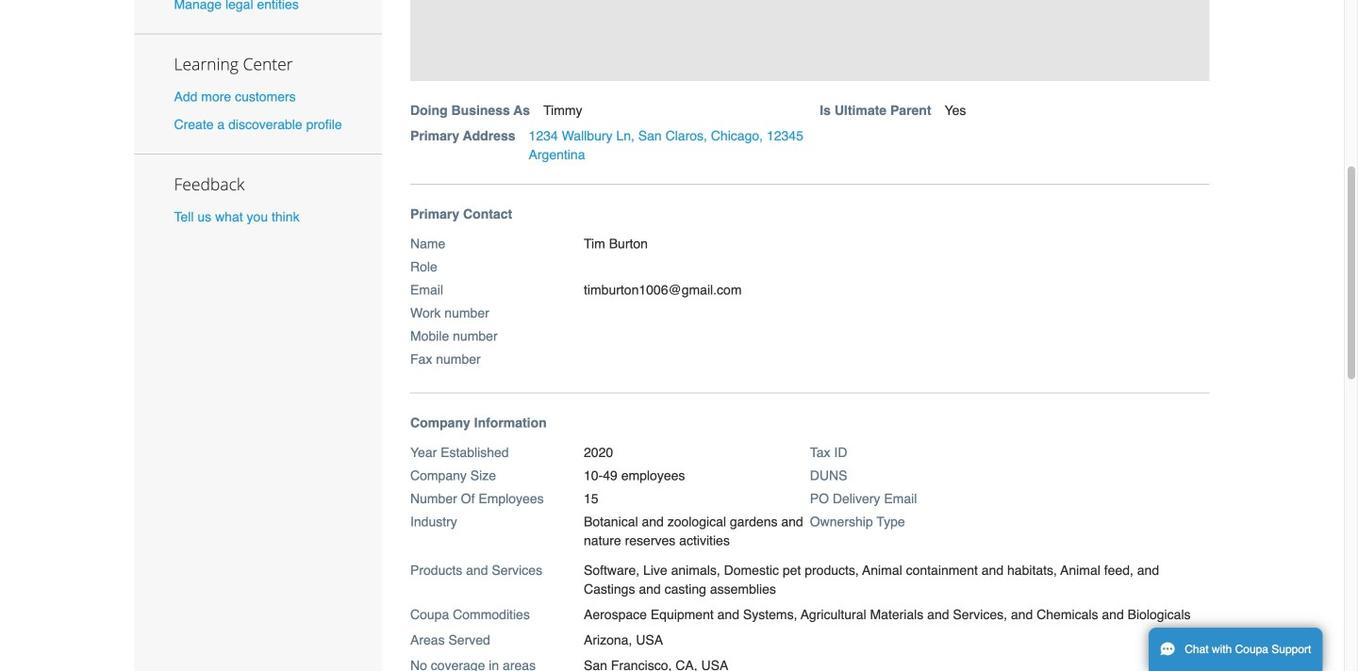 Task type: vqa. For each thing, say whether or not it's contained in the screenshot.
background image at the top of page
yes



Task type: describe. For each thing, give the bounding box(es) containing it.
background image
[[410, 0, 1210, 81]]



Task type: locate. For each thing, give the bounding box(es) containing it.
banner
[[404, 0, 1230, 185]]



